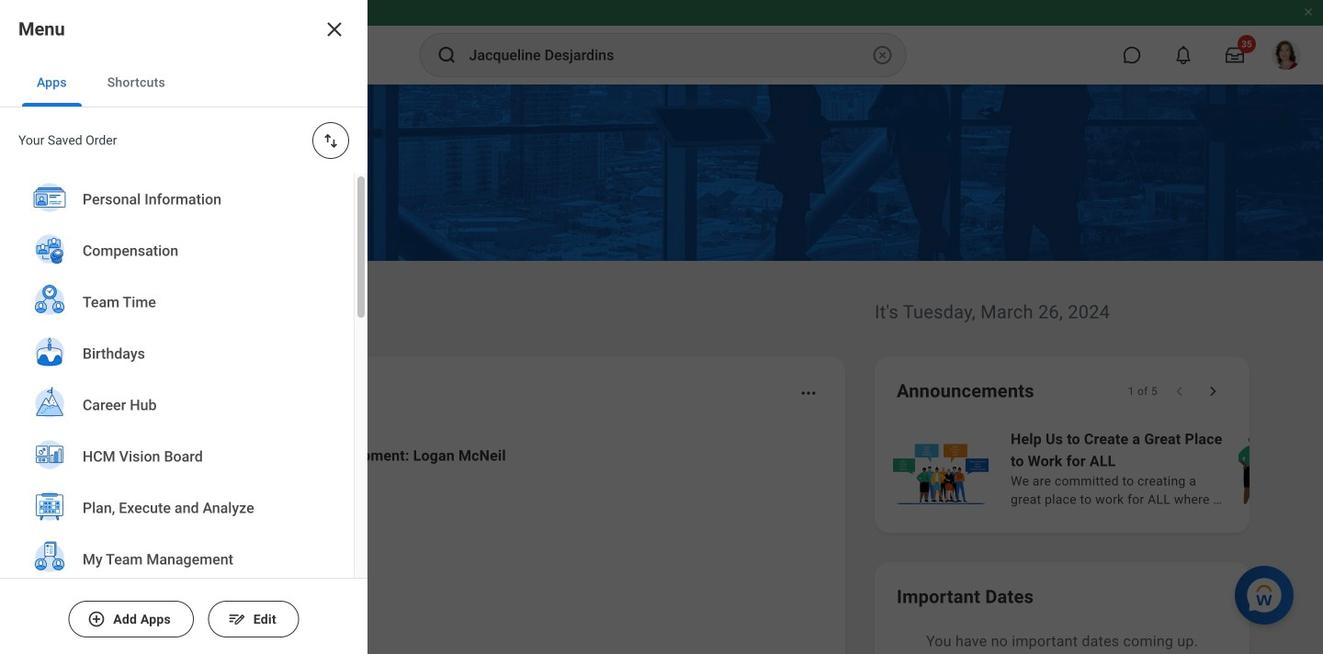 Task type: locate. For each thing, give the bounding box(es) containing it.
tab list
[[0, 59, 368, 108]]

inbox image
[[122, 554, 150, 582]]

close environment banner image
[[1303, 6, 1314, 17]]

list inside global navigation dialog
[[0, 174, 354, 654]]

list
[[0, 174, 354, 654], [890, 426, 1323, 511], [96, 430, 823, 654]]

x image
[[323, 18, 346, 40]]

banner
[[0, 0, 1323, 85]]

profile logan mcneil element
[[1261, 35, 1312, 75]]

inbox large image
[[1226, 46, 1244, 64]]

main content
[[0, 85, 1323, 654]]

status
[[1128, 384, 1158, 399]]



Task type: vqa. For each thing, say whether or not it's contained in the screenshot.
inbox image
yes



Task type: describe. For each thing, give the bounding box(es) containing it.
global navigation dialog
[[0, 0, 368, 654]]

chevron left small image
[[1171, 382, 1189, 401]]

book open image
[[122, 629, 150, 654]]

chevron right small image
[[1204, 382, 1222, 401]]

notifications large image
[[1174, 46, 1193, 64]]

x circle image
[[872, 44, 894, 66]]

search image
[[436, 44, 458, 66]]

sort image
[[322, 131, 340, 150]]

text edit image
[[228, 610, 246, 629]]

plus circle image
[[87, 610, 106, 629]]



